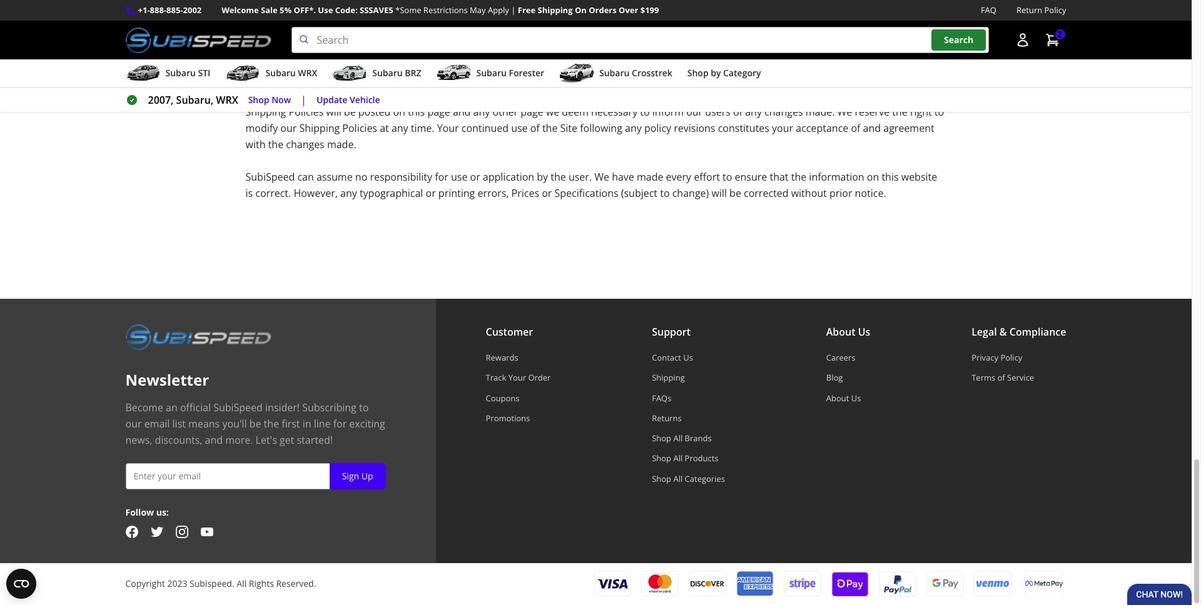 Task type: locate. For each thing, give the bounding box(es) containing it.
at
[[380, 122, 389, 135]]

orders
[[589, 4, 617, 16]]

1 vertical spatial by
[[531, 89, 542, 103]]

the left user.
[[551, 170, 566, 184]]

subispeed logo image down the 2002
[[126, 27, 271, 53]]

0 horizontal spatial changes
[[286, 138, 325, 152]]

we inside subispeed can assume no responsibility for use or application by the user. we have made every effort to ensure that the information on this website is correct. however, any typographical or printing errors, prices or specifications (subject to change) will be corrected without prior notice.
[[595, 170, 610, 184]]

made. up acceptance
[[806, 105, 835, 119]]

page left we
[[521, 105, 544, 119]]

means
[[188, 418, 220, 431]]

reserve
[[855, 105, 890, 119]]

this left page.
[[799, 89, 816, 103]]

about us
[[827, 326, 871, 339], [827, 393, 862, 404]]

0 vertical spatial subispeed
[[246, 170, 295, 184]]

concealed damage must be communicated to within 48 hours of receipt.
[[246, 3, 590, 16]]

compliance
[[1010, 326, 1067, 339]]

this up time. at the left of the page
[[408, 105, 425, 119]]

2 horizontal spatial on
[[867, 170, 880, 184]]

without
[[792, 187, 827, 200]]

and down "reserve"
[[864, 122, 881, 135]]

purchasing
[[308, 89, 359, 103]]

policies down purchasing at the left of the page
[[289, 105, 324, 119]]

revisions down users
[[674, 122, 716, 135]]

to up exciting
[[359, 401, 369, 415]]

track your order
[[486, 373, 551, 384]]

policy up terms of service link
[[1001, 352, 1023, 364]]

1 vertical spatial this
[[408, 105, 425, 119]]

stripe image
[[784, 572, 822, 598]]

be down purchasing at the left of the page
[[344, 105, 356, 119]]

0 vertical spatial about us
[[827, 326, 871, 339]]

2 horizontal spatial this
[[882, 170, 899, 184]]

by
[[711, 67, 721, 79], [531, 89, 542, 103], [537, 170, 548, 184]]

1 subispeed logo image from the top
[[126, 27, 271, 53]]

2 page from the left
[[521, 105, 544, 119]]

to inside become an official subispeed insider! subscribing to our email list means you'll be the first in line for exciting news, discounts, and more. let's get started!
[[359, 401, 369, 415]]

contact
[[652, 352, 682, 364]]

or right now
[[295, 89, 305, 103]]

your
[[437, 122, 459, 135], [509, 373, 526, 384]]

reserved.
[[276, 579, 316, 590]]

subaru for subaru sti
[[166, 67, 196, 79]]

subispeed can assume no responsibility for use or application by the user. we have made every effort to ensure that the information on this website is correct. however, any typographical or printing errors, prices or specifications (subject to change) will be corrected without prior notice.
[[246, 170, 938, 200]]

*some restrictions may apply | free shipping on orders over $199
[[396, 4, 659, 16]]

on right forth
[[784, 89, 796, 103]]

correct.
[[256, 187, 291, 200]]

will down effort
[[712, 187, 727, 200]]

to right right
[[935, 105, 945, 119]]

legal & compliance
[[972, 326, 1067, 339]]

1 vertical spatial will
[[712, 187, 727, 200]]

on up notice.
[[867, 170, 880, 184]]

let's
[[256, 434, 277, 448]]

shop up including
[[688, 67, 709, 79]]

1 horizontal spatial page
[[521, 105, 544, 119]]

subaru forester button
[[437, 62, 545, 87]]

receipt.
[[550, 3, 585, 16]]

2002
[[183, 4, 202, 16]]

subaru wrx button
[[226, 62, 318, 87]]

by right abide
[[531, 89, 542, 103]]

2 vertical spatial this
[[882, 170, 899, 184]]

the down we
[[543, 122, 558, 135]]

wrx left use
[[298, 67, 318, 79]]

0 vertical spatial for
[[435, 170, 449, 184]]

1 horizontal spatial wrx
[[298, 67, 318, 79]]

2 subaru from the left
[[266, 67, 296, 79]]

1 horizontal spatial revisions
[[867, 89, 908, 103]]

shop all categories link
[[652, 474, 725, 485]]

return policy
[[1017, 4, 1067, 16]]

0 vertical spatial wrx
[[298, 67, 318, 79]]

policies down posted
[[343, 122, 377, 135]]

us up the careers link
[[859, 326, 871, 339]]

2 vertical spatial by
[[537, 170, 548, 184]]

| left the "free"
[[512, 4, 516, 16]]

| right now
[[301, 93, 307, 107]]

to up other
[[491, 89, 500, 103]]

our up 'news,'
[[126, 418, 142, 431]]

about us up the careers link
[[827, 326, 871, 339]]

subispeed logo image up newsletter
[[126, 324, 271, 351]]

2 vertical spatial us
[[852, 393, 862, 404]]

5 subaru from the left
[[600, 67, 630, 79]]

can
[[298, 170, 314, 184]]

become
[[126, 401, 163, 415]]

1 vertical spatial policies
[[343, 122, 377, 135]]

2 vertical spatial on
[[867, 170, 880, 184]]

changes up your
[[765, 105, 803, 119]]

us down blog link
[[852, 393, 862, 404]]

modify
[[246, 122, 278, 135]]

subispeed up correct.
[[246, 170, 295, 184]]

2023
[[167, 579, 187, 590]]

0 horizontal spatial wrx
[[216, 93, 238, 107]]

terms of service
[[972, 373, 1035, 384]]

search input field
[[291, 27, 989, 53]]

subispeed inside become an official subispeed insider! subscribing to our email list means you'll be the first in line for exciting news, discounts, and more. let's get started!
[[214, 401, 263, 415]]

and down you
[[453, 105, 471, 119]]

shop down returns
[[652, 433, 672, 444]]

1 vertical spatial about
[[827, 393, 850, 404]]

typographical
[[360, 187, 423, 200]]

use
[[318, 4, 333, 16]]

4 subaru from the left
[[477, 67, 507, 79]]

0 vertical spatial will
[[326, 105, 342, 119]]

0 vertical spatial use
[[511, 122, 528, 135]]

subispeed.
[[190, 579, 234, 590]]

be right must
[[364, 3, 375, 16]]

youtube logo image
[[201, 526, 213, 539]]

be up let's
[[249, 418, 261, 431]]

use up printing
[[451, 170, 468, 184]]

welcome
[[222, 4, 259, 16]]

subaru up visiting
[[266, 67, 296, 79]]

shop for shop all products
[[652, 453, 672, 465]]

to left within
[[450, 3, 460, 16]]

our up right
[[923, 89, 939, 103]]

other
[[493, 105, 518, 119]]

1 vertical spatial |
[[301, 93, 307, 107]]

revisions up "reserve"
[[867, 89, 908, 103]]

forth
[[758, 89, 782, 103]]

we left have at the top right of page
[[595, 170, 610, 184]]

0 vertical spatial policies
[[289, 105, 324, 119]]

contact us
[[652, 352, 694, 364]]

information
[[810, 170, 865, 184]]

change)
[[673, 187, 709, 200]]

for right the line
[[333, 418, 347, 431]]

page down you
[[428, 105, 451, 119]]

will
[[326, 105, 342, 119], [712, 187, 727, 200]]

of right the "free"
[[538, 3, 547, 16]]

be inside by visiting or purchasing from subispeed, you agree to abide by our terms and conditions, including those set forth on this page. any revisions to our shipping policies will be posted on this page and any other page we deem necessary to inform our users of any changes made. we reserve the right to modify our shipping policies at any time. your continued use of the site following any policy revisions constitutes your acceptance of and agreement with the changes made.
[[344, 105, 356, 119]]

0 horizontal spatial for
[[333, 418, 347, 431]]

0 vertical spatial changes
[[765, 105, 803, 119]]

subaru for subaru crosstrek
[[600, 67, 630, 79]]

all left brands
[[674, 433, 683, 444]]

and up necessary
[[594, 89, 612, 103]]

to down "every"
[[660, 187, 670, 200]]

or
[[295, 89, 305, 103], [470, 170, 481, 184], [426, 187, 436, 200], [542, 187, 552, 200]]

including
[[668, 89, 710, 103]]

shipping left on
[[538, 4, 573, 16]]

shop down shop all products
[[652, 474, 672, 485]]

1 vertical spatial about us
[[827, 393, 862, 404]]

us for about us link
[[852, 393, 862, 404]]

subaru left brz
[[373, 67, 403, 79]]

shipping down update
[[299, 122, 340, 135]]

1 vertical spatial on
[[393, 105, 406, 119]]

subaru sti button
[[126, 62, 211, 87]]

1 horizontal spatial policy
[[1045, 4, 1067, 16]]

subaru left sti
[[166, 67, 196, 79]]

0 vertical spatial this
[[799, 89, 816, 103]]

1 vertical spatial us
[[684, 352, 694, 364]]

for inside subispeed can assume no responsibility for use or application by the user. we have made every effort to ensure that the information on this website is correct. however, any typographical or printing errors, prices or specifications (subject to change) will be corrected without prior notice.
[[435, 170, 449, 184]]

or right prices
[[542, 187, 552, 200]]

of up constitutes
[[734, 105, 743, 119]]

concealed
[[246, 3, 294, 16]]

subaru brz button
[[333, 62, 422, 87]]

our right modify
[[281, 122, 297, 135]]

2 about from the top
[[827, 393, 850, 404]]

0 horizontal spatial we
[[595, 170, 610, 184]]

us up shipping link
[[684, 352, 694, 364]]

885-
[[167, 4, 183, 16]]

a subaru forester thumbnail image image
[[437, 64, 472, 83]]

0 horizontal spatial page
[[428, 105, 451, 119]]

1 vertical spatial changes
[[286, 138, 325, 152]]

shop
[[688, 67, 709, 79], [248, 94, 269, 106], [652, 433, 672, 444], [652, 453, 672, 465], [652, 474, 672, 485]]

this up notice.
[[882, 170, 899, 184]]

subaru up agree
[[477, 67, 507, 79]]

0 horizontal spatial policies
[[289, 105, 324, 119]]

all for brands
[[674, 433, 683, 444]]

by inside by visiting or purchasing from subispeed, you agree to abide by our terms and conditions, including those set forth on this page. any revisions to our shipping policies will be posted on this page and any other page we deem necessary to inform our users of any changes made. we reserve the right to modify our shipping policies at any time. your continued use of the site following any policy revisions constitutes your acceptance of and agreement with the changes made.
[[531, 89, 542, 103]]

subaru sti
[[166, 67, 211, 79]]

0 vertical spatial by
[[711, 67, 721, 79]]

for up printing
[[435, 170, 449, 184]]

we inside by visiting or purchasing from subispeed, you agree to abide by our terms and conditions, including those set forth on this page. any revisions to our shipping policies will be posted on this page and any other page we deem necessary to inform our users of any changes made. we reserve the right to modify our shipping policies at any time. your continued use of the site following any policy revisions constitutes your acceptance of and agreement with the changes made.
[[838, 105, 853, 119]]

track
[[486, 373, 507, 384]]

acceptance
[[796, 122, 849, 135]]

*some
[[396, 4, 422, 16]]

instagram logo image
[[176, 526, 188, 539]]

exciting
[[349, 418, 385, 431]]

by for have
[[537, 170, 548, 184]]

on down from subispeed,
[[393, 105, 406, 119]]

effort
[[694, 170, 720, 184]]

official
[[180, 401, 211, 415]]

0 vertical spatial policy
[[1045, 4, 1067, 16]]

1 horizontal spatial this
[[799, 89, 816, 103]]

discover image
[[689, 572, 726, 598]]

changes
[[765, 105, 803, 119], [286, 138, 325, 152]]

0 vertical spatial about
[[827, 326, 856, 339]]

about down blog
[[827, 393, 850, 404]]

1 subaru from the left
[[166, 67, 196, 79]]

1 horizontal spatial use
[[511, 122, 528, 135]]

changes up can
[[286, 138, 325, 152]]

the inside become an official subispeed insider! subscribing to our email list means you'll be the first in line for exciting news, discounts, and more. let's get started!
[[264, 418, 279, 431]]

0 vertical spatial on
[[784, 89, 796, 103]]

by inside dropdown button
[[711, 67, 721, 79]]

by up those
[[711, 67, 721, 79]]

subaru,
[[176, 93, 214, 107]]

0 horizontal spatial use
[[451, 170, 468, 184]]

returns
[[652, 413, 682, 424]]

shipping link
[[652, 373, 725, 384]]

sign up button
[[330, 464, 386, 490]]

1 about from the top
[[827, 326, 856, 339]]

made. up assume
[[327, 138, 357, 152]]

1 horizontal spatial will
[[712, 187, 727, 200]]

your up coupons link
[[509, 373, 526, 384]]

mastercard image
[[641, 572, 679, 598]]

and down means
[[205, 434, 223, 448]]

list
[[172, 418, 186, 431]]

about us down blog link
[[827, 393, 862, 404]]

shop inside dropdown button
[[688, 67, 709, 79]]

or inside by visiting or purchasing from subispeed, you agree to abide by our terms and conditions, including those set forth on this page. any revisions to our shipping policies will be posted on this page and any other page we deem necessary to inform our users of any changes made. we reserve the right to modify our shipping policies at any time. your continued use of the site following any policy revisions constitutes your acceptance of and agreement with the changes made.
[[295, 89, 305, 103]]

1 vertical spatial use
[[451, 170, 468, 184]]

use down other
[[511, 122, 528, 135]]

1 vertical spatial subispeed
[[214, 401, 263, 415]]

all for products
[[674, 453, 683, 465]]

subispeed logo image
[[126, 27, 271, 53], [126, 324, 271, 351]]

support
[[652, 326, 691, 339]]

by inside subispeed can assume no responsibility for use or application by the user. we have made every effort to ensure that the information on this website is correct. however, any typographical or printing errors, prices or specifications (subject to change) will be corrected without prior notice.
[[537, 170, 548, 184]]

careers
[[827, 352, 856, 364]]

0 vertical spatial subispeed logo image
[[126, 27, 271, 53]]

shop for shop now
[[248, 94, 269, 106]]

subaru for subaru forester
[[477, 67, 507, 79]]

inform
[[653, 105, 684, 119]]

promotions link
[[486, 413, 551, 424]]

all down shop all brands
[[674, 453, 683, 465]]

0 horizontal spatial this
[[408, 105, 425, 119]]

3 subaru from the left
[[373, 67, 403, 79]]

blog link
[[827, 373, 871, 384]]

your right time. at the left of the page
[[437, 122, 459, 135]]

use inside subispeed can assume no responsibility for use or application by the user. we have made every effort to ensure that the information on this website is correct. however, any typographical or printing errors, prices or specifications (subject to change) will be corrected without prior notice.
[[451, 170, 468, 184]]

shop for shop by category
[[688, 67, 709, 79]]

rights
[[249, 579, 274, 590]]

1 horizontal spatial for
[[435, 170, 449, 184]]

this inside subispeed can assume no responsibility for use or application by the user. we have made every effort to ensure that the information on this website is correct. however, any typographical or printing errors, prices or specifications (subject to change) will be corrected without prior notice.
[[882, 170, 899, 184]]

code:
[[335, 4, 358, 16]]

1 vertical spatial policy
[[1001, 352, 1023, 364]]

1 horizontal spatial made.
[[806, 105, 835, 119]]

1 horizontal spatial policies
[[343, 122, 377, 135]]

sale
[[261, 4, 278, 16]]

0 horizontal spatial your
[[437, 122, 459, 135]]

shop for shop all brands
[[652, 433, 672, 444]]

policy up '2'
[[1045, 4, 1067, 16]]

all down shop all products
[[674, 474, 683, 485]]

a subaru sti thumbnail image image
[[126, 64, 161, 83]]

responsibility
[[370, 170, 433, 184]]

shop down shop all brands
[[652, 453, 672, 465]]

by up prices
[[537, 170, 548, 184]]

be down ensure
[[730, 187, 742, 200]]

privacy policy
[[972, 352, 1023, 364]]

1 horizontal spatial we
[[838, 105, 853, 119]]

subaru inside "dropdown button"
[[477, 67, 507, 79]]

subispeed up you'll
[[214, 401, 263, 415]]

0 horizontal spatial |
[[301, 93, 307, 107]]

will down purchasing at the left of the page
[[326, 105, 342, 119]]

0 vertical spatial we
[[838, 105, 853, 119]]

0 horizontal spatial policy
[[1001, 352, 1023, 364]]

users
[[706, 105, 731, 119]]

the up let's
[[264, 418, 279, 431]]

2 subispeed logo image from the top
[[126, 324, 271, 351]]

copyright
[[126, 579, 165, 590]]

1 vertical spatial revisions
[[674, 122, 716, 135]]

more.
[[225, 434, 253, 448]]

1 vertical spatial wrx
[[216, 93, 238, 107]]

policy
[[645, 122, 672, 135]]

1 horizontal spatial your
[[509, 373, 526, 384]]

follow us:
[[126, 507, 169, 519]]

about up careers
[[827, 326, 856, 339]]

1 horizontal spatial on
[[784, 89, 796, 103]]

1 vertical spatial for
[[333, 418, 347, 431]]

policy
[[1045, 4, 1067, 16], [1001, 352, 1023, 364]]

1 about us from the top
[[827, 326, 871, 339]]

0 horizontal spatial made.
[[327, 138, 357, 152]]

or left printing
[[426, 187, 436, 200]]

1 horizontal spatial |
[[512, 4, 516, 16]]

terms
[[564, 89, 591, 103]]

update vehicle
[[317, 94, 380, 106]]

notice.
[[855, 187, 887, 200]]

policies
[[289, 105, 324, 119], [343, 122, 377, 135]]

wrx left by
[[216, 93, 238, 107]]

1 vertical spatial made.
[[327, 138, 357, 152]]

shipping
[[538, 4, 573, 16], [246, 105, 286, 119], [299, 122, 340, 135], [652, 373, 685, 384]]

any inside subispeed can assume no responsibility for use or application by the user. we have made every effort to ensure that the information on this website is correct. however, any typographical or printing errors, prices or specifications (subject to change) will be corrected without prior notice.
[[341, 187, 357, 200]]

0 vertical spatial your
[[437, 122, 459, 135]]

1 vertical spatial subispeed logo image
[[126, 324, 271, 351]]

any down no at the left of page
[[341, 187, 357, 200]]

printing
[[439, 187, 475, 200]]

0 horizontal spatial on
[[393, 105, 406, 119]]

1 vertical spatial we
[[595, 170, 610, 184]]

0 horizontal spatial will
[[326, 105, 342, 119]]

will inside subispeed can assume no responsibility for use or application by the user. we have made every effort to ensure that the information on this website is correct. however, any typographical or printing errors, prices or specifications (subject to change) will be corrected without prior notice.
[[712, 187, 727, 200]]



Task type: describe. For each thing, give the bounding box(es) containing it.
hours
[[508, 3, 535, 16]]

5%
[[280, 4, 292, 16]]

order
[[529, 373, 551, 384]]

shipping down 'contact'
[[652, 373, 685, 384]]

categories
[[685, 474, 725, 485]]

terms of service link
[[972, 373, 1067, 384]]

metapay image
[[1026, 582, 1063, 588]]

subaru crosstrek button
[[560, 62, 673, 87]]

search
[[945, 34, 974, 46]]

any up continued
[[474, 105, 490, 119]]

to up right
[[911, 89, 920, 103]]

or up errors,
[[470, 170, 481, 184]]

constitutes
[[718, 122, 770, 135]]

update
[[317, 94, 348, 106]]

within
[[463, 3, 491, 16]]

facebook logo image
[[126, 526, 138, 539]]

prior
[[830, 187, 853, 200]]

your
[[772, 122, 794, 135]]

our down including
[[687, 105, 703, 119]]

become an official subispeed insider! subscribing to our email list means you'll be the first in line for exciting news, discounts, and more. let's get started!
[[126, 401, 385, 448]]

have
[[612, 170, 635, 184]]

48
[[494, 3, 505, 16]]

0 vertical spatial us
[[859, 326, 871, 339]]

brz
[[405, 67, 422, 79]]

use inside by visiting or purchasing from subispeed, you agree to abide by our terms and conditions, including those set forth on this page. any revisions to our shipping policies will be posted on this page and any other page we deem necessary to inform our users of any changes made. we reserve the right to modify our shipping policies at any time. your continued use of the site following any policy revisions constitutes your acceptance of and agreement with the changes made.
[[511, 122, 528, 135]]

888-
[[150, 4, 167, 16]]

googlepay image
[[927, 571, 964, 598]]

shop all brands
[[652, 433, 712, 444]]

subaru for subaru brz
[[373, 67, 403, 79]]

prices
[[512, 187, 540, 200]]

the right with
[[268, 138, 284, 152]]

welcome sale 5% off*. use code: sssave5
[[222, 4, 394, 16]]

button image
[[1016, 33, 1031, 48]]

specifications
[[555, 187, 619, 200]]

time.
[[411, 122, 435, 135]]

newsletter
[[126, 370, 209, 391]]

visa image
[[594, 572, 631, 598]]

damage
[[297, 3, 335, 16]]

crosstrek
[[632, 67, 673, 79]]

our up we
[[545, 89, 561, 103]]

faq
[[981, 4, 997, 16]]

to right effort
[[723, 170, 733, 184]]

we
[[546, 105, 560, 119]]

communicated
[[378, 3, 448, 16]]

for inside become an official subispeed insider! subscribing to our email list means you'll be the first in line for exciting news, discounts, and more. let's get started!
[[333, 418, 347, 431]]

a subaru crosstrek thumbnail image image
[[560, 64, 595, 83]]

every
[[666, 170, 692, 184]]

be inside become an official subispeed insider! subscribing to our email list means you'll be the first in line for exciting news, discounts, and more. let's get started!
[[249, 418, 261, 431]]

copyright 2023 subispeed. all rights reserved.
[[126, 579, 316, 590]]

shoppay image
[[832, 571, 869, 598]]

+1-888-885-2002 link
[[138, 4, 202, 17]]

shop all products link
[[652, 453, 725, 465]]

a subaru wrx thumbnail image image
[[226, 64, 261, 83]]

of right the terms
[[998, 373, 1006, 384]]

1 horizontal spatial changes
[[765, 105, 803, 119]]

subaru wrx
[[266, 67, 318, 79]]

any
[[847, 89, 864, 103]]

started!
[[297, 434, 333, 448]]

shop all categories
[[652, 474, 725, 485]]

set
[[742, 89, 756, 103]]

(subject
[[621, 187, 658, 200]]

rewards link
[[486, 352, 551, 364]]

shop all brands link
[[652, 433, 725, 444]]

twitter logo image
[[151, 526, 163, 539]]

faq link
[[981, 4, 997, 17]]

by for conditions,
[[531, 89, 542, 103]]

site
[[561, 122, 578, 135]]

policy for privacy policy
[[1001, 352, 1023, 364]]

shipping up modify
[[246, 105, 286, 119]]

0 vertical spatial |
[[512, 4, 516, 16]]

amex image
[[736, 572, 774, 598]]

2 about us from the top
[[827, 393, 862, 404]]

continued
[[462, 122, 509, 135]]

policy for return policy
[[1045, 4, 1067, 16]]

search button
[[932, 30, 987, 51]]

service
[[1008, 373, 1035, 384]]

any down the set
[[746, 105, 762, 119]]

wrx inside subaru wrx dropdown button
[[298, 67, 318, 79]]

$199
[[641, 4, 659, 16]]

no
[[355, 170, 368, 184]]

will inside by visiting or purchasing from subispeed, you agree to abide by our terms and conditions, including those set forth on this page. any revisions to our shipping policies will be posted on this page and any other page we deem necessary to inform our users of any changes made. we reserve the right to modify our shipping policies at any time. your continued use of the site following any policy revisions constitutes your acceptance of and agreement with the changes made.
[[326, 105, 342, 119]]

however,
[[294, 187, 338, 200]]

that
[[770, 170, 789, 184]]

our inside become an official subispeed insider! subscribing to our email list means you'll be the first in line for exciting news, discounts, and more. let's get started!
[[126, 418, 142, 431]]

vehicle
[[350, 94, 380, 106]]

agreement
[[884, 122, 935, 135]]

ensure
[[735, 170, 768, 184]]

all left rights
[[237, 579, 247, 590]]

subaru for subaru wrx
[[266, 67, 296, 79]]

all for categories
[[674, 474, 683, 485]]

in
[[303, 418, 311, 431]]

agree
[[462, 89, 488, 103]]

a subaru brz thumbnail image image
[[333, 64, 368, 83]]

track your order link
[[486, 373, 551, 384]]

page.
[[819, 89, 844, 103]]

terms
[[972, 373, 996, 384]]

use
[[326, 60, 345, 74]]

privacy policy link
[[972, 352, 1067, 364]]

on
[[575, 4, 587, 16]]

is
[[246, 187, 253, 200]]

shop for shop all categories
[[652, 474, 672, 485]]

insider!
[[265, 401, 300, 415]]

subaru crosstrek
[[600, 67, 673, 79]]

0 vertical spatial made.
[[806, 105, 835, 119]]

those
[[713, 89, 739, 103]]

follow
[[126, 507, 154, 519]]

be inside subispeed can assume no responsibility for use or application by the user. we have made every effort to ensure that the information on this website is correct. however, any typographical or printing errors, prices or specifications (subject to change) will be corrected without prior notice.
[[730, 187, 742, 200]]

blog
[[827, 373, 843, 384]]

us for contact us link
[[684, 352, 694, 364]]

and inside become an official subispeed insider! subscribing to our email list means you'll be the first in line for exciting news, discounts, and more. let's get started!
[[205, 434, 223, 448]]

the up agreement
[[893, 105, 908, 119]]

any left policy
[[625, 122, 642, 135]]

of left "site" at left
[[531, 122, 540, 135]]

of down "reserve"
[[852, 122, 861, 135]]

application
[[483, 170, 535, 184]]

0 horizontal spatial revisions
[[674, 122, 716, 135]]

from subispeed,
[[362, 89, 439, 103]]

must
[[337, 3, 361, 16]]

by
[[246, 89, 257, 103]]

an
[[166, 401, 178, 415]]

forester
[[509, 67, 545, 79]]

to down 'conditions,'
[[641, 105, 650, 119]]

the up without
[[792, 170, 807, 184]]

subscribing
[[302, 401, 357, 415]]

website
[[902, 170, 938, 184]]

brands
[[685, 433, 712, 444]]

rewards
[[486, 352, 519, 364]]

on inside subispeed can assume no responsibility for use or application by the user. we have made every effort to ensure that the information on this website is correct. however, any typographical or printing errors, prices or specifications (subject to change) will be corrected without prior notice.
[[867, 170, 880, 184]]

of
[[311, 60, 324, 74]]

line
[[314, 418, 331, 431]]

0 vertical spatial revisions
[[867, 89, 908, 103]]

any right at
[[392, 122, 409, 135]]

1 page from the left
[[428, 105, 451, 119]]

your inside by visiting or purchasing from subispeed, you agree to abide by our terms and conditions, including those set forth on this page. any revisions to our shipping policies will be posted on this page and any other page we deem necessary to inform our users of any changes made. we reserve the right to modify our shipping policies at any time. your continued use of the site following any policy revisions constitutes your acceptance of and agreement with the changes made.
[[437, 122, 459, 135]]

paypal image
[[879, 571, 917, 598]]

open widget image
[[6, 570, 36, 600]]

Enter your email text field
[[126, 464, 386, 490]]

venmo image
[[974, 571, 1012, 598]]

&
[[1000, 326, 1008, 339]]

subispeed inside subispeed can assume no responsibility for use or application by the user. we have made every effort to ensure that the information on this website is correct. however, any typographical or printing errors, prices or specifications (subject to change) will be corrected without prior notice.
[[246, 170, 295, 184]]

1 vertical spatial your
[[509, 373, 526, 384]]



Task type: vqa. For each thing, say whether or not it's contained in the screenshot.
2019, Subaru, BRZ
no



